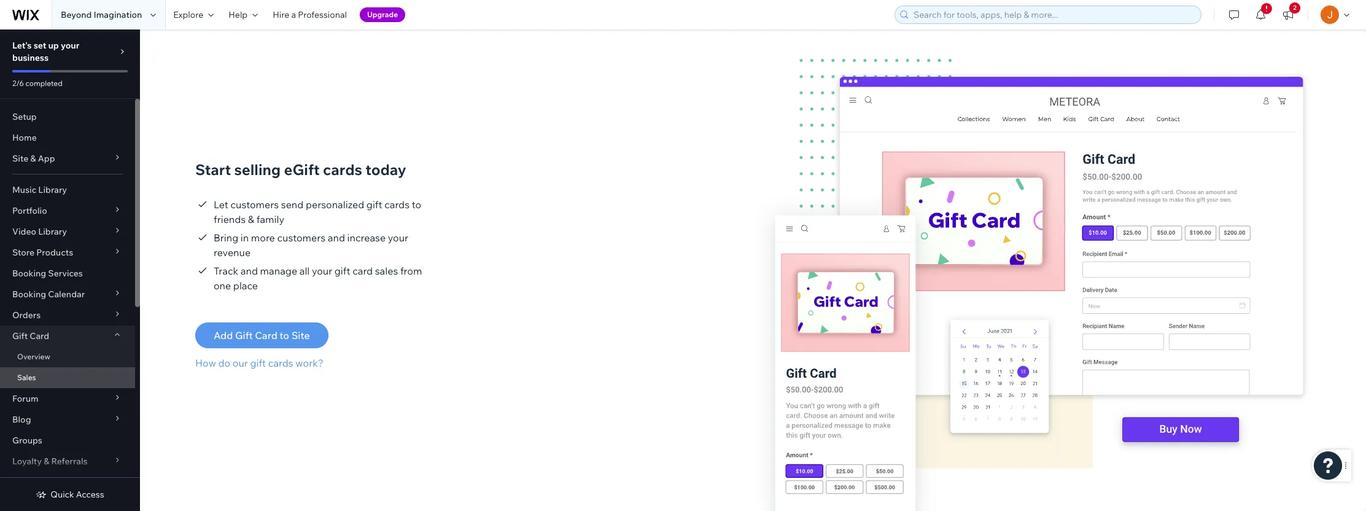 Task type: describe. For each thing, give the bounding box(es) containing it.
booking for booking calendar
[[12, 289, 46, 300]]

let's
[[12, 40, 32, 51]]

access
[[76, 489, 104, 500]]

all
[[300, 265, 310, 277]]

& inside the 'let customers send personalized gift cards to friends & family bring in more customers and increase your revenue track and manage all your gift card sales from one place'
[[248, 213, 254, 225]]

portfolio button
[[0, 200, 135, 221]]

start
[[195, 160, 231, 179]]

imagination
[[94, 9, 142, 20]]

calendar
[[48, 289, 85, 300]]

bring
[[214, 232, 239, 244]]

revenue
[[214, 246, 251, 259]]

home
[[12, 132, 37, 143]]

2/6 completed
[[12, 79, 63, 88]]

egift
[[284, 160, 320, 179]]

family
[[257, 213, 284, 225]]

hire a professional link
[[265, 0, 354, 29]]

your inside let's set up your business
[[61, 40, 79, 51]]

2/6
[[12, 79, 24, 88]]

start selling egift cards today
[[195, 160, 406, 179]]

help
[[229, 9, 248, 20]]

library for music library
[[38, 184, 67, 195]]

booking services link
[[0, 263, 135, 284]]

sales
[[17, 373, 36, 382]]

point of sale
[[12, 477, 63, 488]]

how do our gift cards work? button
[[195, 356, 328, 370]]

home link
[[0, 127, 135, 148]]

gift card button
[[0, 326, 135, 346]]

site inside dropdown button
[[12, 153, 28, 164]]

selling
[[234, 160, 281, 179]]

hire a professional
[[273, 9, 347, 20]]

add
[[214, 329, 233, 342]]

library for video library
[[38, 226, 67, 237]]

setup
[[12, 111, 37, 122]]

music
[[12, 184, 36, 195]]

upgrade
[[367, 10, 398, 19]]

setup link
[[0, 106, 135, 127]]

point of sale link
[[0, 472, 135, 493]]

gift inside the add gift card to site button
[[235, 329, 253, 342]]

blog
[[12, 414, 31, 425]]

video library
[[12, 226, 67, 237]]

how
[[195, 357, 216, 369]]

app
[[38, 153, 55, 164]]

0 vertical spatial customers
[[231, 198, 279, 211]]

quick
[[51, 489, 74, 500]]

groups link
[[0, 430, 135, 451]]

card inside button
[[255, 329, 278, 342]]

groups
[[12, 435, 42, 446]]

sales link
[[0, 367, 135, 388]]

booking for booking services
[[12, 268, 46, 279]]

forum
[[12, 393, 38, 404]]

point
[[12, 477, 33, 488]]

2 horizontal spatial your
[[388, 232, 409, 244]]

services
[[48, 268, 83, 279]]

card
[[353, 265, 373, 277]]

business
[[12, 52, 49, 63]]

loyalty
[[12, 456, 42, 467]]

set
[[34, 40, 46, 51]]

& for app
[[30, 153, 36, 164]]

store products button
[[0, 242, 135, 263]]

professional
[[298, 9, 347, 20]]

cards inside the 'let customers send personalized gift cards to friends & family bring in more customers and increase your revenue track and manage all your gift card sales from one place'
[[385, 198, 410, 211]]

orders button
[[0, 305, 135, 326]]

portfolio
[[12, 205, 47, 216]]

booking calendar
[[12, 289, 85, 300]]

2 button
[[1275, 0, 1302, 29]]

personalized
[[306, 198, 364, 211]]

work?
[[296, 357, 324, 369]]

let's set up your business
[[12, 40, 79, 63]]

loyalty & referrals button
[[0, 451, 135, 472]]

video library button
[[0, 221, 135, 242]]

2
[[1294, 4, 1297, 12]]



Task type: locate. For each thing, give the bounding box(es) containing it.
0 horizontal spatial to
[[280, 329, 289, 342]]

library
[[38, 184, 67, 195], [38, 226, 67, 237]]

0 horizontal spatial gift
[[250, 357, 266, 369]]

1 vertical spatial customers
[[277, 232, 326, 244]]

0 horizontal spatial &
[[30, 153, 36, 164]]

0 horizontal spatial site
[[12, 153, 28, 164]]

referrals
[[51, 456, 88, 467]]

0 vertical spatial cards
[[323, 160, 362, 179]]

music library link
[[0, 179, 135, 200]]

up
[[48, 40, 59, 51]]

Search for tools, apps, help & more... field
[[910, 6, 1198, 23]]

1 library from the top
[[38, 184, 67, 195]]

store
[[12, 247, 34, 258]]

a
[[291, 9, 296, 20]]

1 vertical spatial your
[[388, 232, 409, 244]]

1 horizontal spatial and
[[328, 232, 345, 244]]

1 horizontal spatial card
[[255, 329, 278, 342]]

hire
[[273, 9, 289, 20]]

customers up family
[[231, 198, 279, 211]]

cards down today
[[385, 198, 410, 211]]

0 vertical spatial booking
[[12, 268, 46, 279]]

1 vertical spatial site
[[292, 329, 310, 342]]

& for referrals
[[44, 456, 49, 467]]

loyalty & referrals
[[12, 456, 88, 467]]

2 vertical spatial cards
[[268, 357, 293, 369]]

in
[[241, 232, 249, 244]]

gift right "our"
[[250, 357, 266, 369]]

0 vertical spatial gift
[[367, 198, 382, 211]]

1 horizontal spatial gift
[[335, 265, 350, 277]]

2 vertical spatial gift
[[250, 357, 266, 369]]

& left family
[[248, 213, 254, 225]]

2 vertical spatial &
[[44, 456, 49, 467]]

0 vertical spatial library
[[38, 184, 67, 195]]

sales
[[375, 265, 398, 277]]

card inside popup button
[[30, 330, 49, 342]]

of
[[35, 477, 44, 488]]

library up products
[[38, 226, 67, 237]]

overview link
[[0, 346, 135, 367]]

more
[[251, 232, 275, 244]]

your right all
[[312, 265, 332, 277]]

site down home
[[12, 153, 28, 164]]

place
[[233, 279, 258, 292]]

manage
[[260, 265, 297, 277]]

0 horizontal spatial and
[[241, 265, 258, 277]]

site & app
[[12, 153, 55, 164]]

beyond imagination
[[61, 9, 142, 20]]

quick access
[[51, 489, 104, 500]]

0 horizontal spatial your
[[61, 40, 79, 51]]

2 vertical spatial your
[[312, 265, 332, 277]]

0 vertical spatial your
[[61, 40, 79, 51]]

booking calendar button
[[0, 284, 135, 305]]

cards left work?
[[268, 357, 293, 369]]

overview
[[17, 352, 50, 361]]

let customers send personalized gift cards to friends & family bring in more customers and increase your revenue track and manage all your gift card sales from one place
[[214, 198, 422, 292]]

0 horizontal spatial cards
[[268, 357, 293, 369]]

to inside button
[[280, 329, 289, 342]]

our
[[233, 357, 248, 369]]

& right 'loyalty'
[[44, 456, 49, 467]]

upgrade button
[[360, 7, 406, 22]]

0 vertical spatial to
[[412, 198, 421, 211]]

1 vertical spatial &
[[248, 213, 254, 225]]

0 horizontal spatial card
[[30, 330, 49, 342]]

1 vertical spatial booking
[[12, 289, 46, 300]]

card
[[255, 329, 278, 342], [30, 330, 49, 342]]

gift
[[235, 329, 253, 342], [12, 330, 28, 342]]

library inside video library dropdown button
[[38, 226, 67, 237]]

increase
[[347, 232, 386, 244]]

booking services
[[12, 268, 83, 279]]

products
[[36, 247, 73, 258]]

0 vertical spatial and
[[328, 232, 345, 244]]

1 vertical spatial library
[[38, 226, 67, 237]]

booking
[[12, 268, 46, 279], [12, 289, 46, 300]]

forum button
[[0, 388, 135, 409]]

1 vertical spatial and
[[241, 265, 258, 277]]

card up overview
[[30, 330, 49, 342]]

sale
[[45, 477, 63, 488]]

completed
[[26, 79, 63, 88]]

& inside dropdown button
[[44, 456, 49, 467]]

card up 'how do our gift cards work?' button
[[255, 329, 278, 342]]

add gift card to site
[[214, 329, 310, 342]]

site
[[12, 153, 28, 164], [292, 329, 310, 342]]

orders
[[12, 310, 41, 321]]

gift card
[[12, 330, 49, 342]]

1 horizontal spatial site
[[292, 329, 310, 342]]

music library
[[12, 184, 67, 195]]

1 booking from the top
[[12, 268, 46, 279]]

2 booking from the top
[[12, 289, 46, 300]]

to
[[412, 198, 421, 211], [280, 329, 289, 342]]

1 vertical spatial gift
[[335, 265, 350, 277]]

library inside music library link
[[38, 184, 67, 195]]

0 vertical spatial &
[[30, 153, 36, 164]]

your right increase
[[388, 232, 409, 244]]

library up the portfolio popup button
[[38, 184, 67, 195]]

& left app
[[30, 153, 36, 164]]

1 horizontal spatial gift
[[235, 329, 253, 342]]

to inside the 'let customers send personalized gift cards to friends & family bring in more customers and increase your revenue track and manage all your gift card sales from one place'
[[412, 198, 421, 211]]

booking inside popup button
[[12, 289, 46, 300]]

today
[[366, 160, 406, 179]]

from
[[400, 265, 422, 277]]

help button
[[221, 0, 265, 29]]

2 horizontal spatial cards
[[385, 198, 410, 211]]

1 horizontal spatial to
[[412, 198, 421, 211]]

let
[[214, 198, 228, 211]]

quick access button
[[36, 489, 104, 500]]

1 horizontal spatial your
[[312, 265, 332, 277]]

gift
[[367, 198, 382, 211], [335, 265, 350, 277], [250, 357, 266, 369]]

do
[[218, 357, 230, 369]]

1 horizontal spatial cards
[[323, 160, 362, 179]]

gift right "add"
[[235, 329, 253, 342]]

sidebar element
[[0, 29, 140, 511]]

site up work?
[[292, 329, 310, 342]]

explore
[[173, 9, 204, 20]]

gift left the card
[[335, 265, 350, 277]]

cards
[[323, 160, 362, 179], [385, 198, 410, 211], [268, 357, 293, 369]]

add gift card to site button
[[195, 322, 328, 348]]

& inside dropdown button
[[30, 153, 36, 164]]

send
[[281, 198, 304, 211]]

video
[[12, 226, 36, 237]]

blog button
[[0, 409, 135, 430]]

1 horizontal spatial &
[[44, 456, 49, 467]]

and left increase
[[328, 232, 345, 244]]

your
[[61, 40, 79, 51], [388, 232, 409, 244], [312, 265, 332, 277]]

site inside button
[[292, 329, 310, 342]]

booking down the store
[[12, 268, 46, 279]]

gift inside gift card popup button
[[12, 330, 28, 342]]

1 vertical spatial cards
[[385, 198, 410, 211]]

1 vertical spatial to
[[280, 329, 289, 342]]

gift up increase
[[367, 198, 382, 211]]

store products
[[12, 247, 73, 258]]

2 library from the top
[[38, 226, 67, 237]]

beyond
[[61, 9, 92, 20]]

and up the "place"
[[241, 265, 258, 277]]

gift down orders
[[12, 330, 28, 342]]

2 horizontal spatial &
[[248, 213, 254, 225]]

track
[[214, 265, 238, 277]]

gift inside button
[[250, 357, 266, 369]]

0 horizontal spatial gift
[[12, 330, 28, 342]]

cards up personalized
[[323, 160, 362, 179]]

site & app button
[[0, 148, 135, 169]]

booking up orders
[[12, 289, 46, 300]]

0 vertical spatial site
[[12, 153, 28, 164]]

customers up all
[[277, 232, 326, 244]]

2 horizontal spatial gift
[[367, 198, 382, 211]]

friends
[[214, 213, 246, 225]]

one
[[214, 279, 231, 292]]

cards inside 'how do our gift cards work?' button
[[268, 357, 293, 369]]

your right up
[[61, 40, 79, 51]]



Task type: vqa. For each thing, say whether or not it's contained in the screenshot.
the topmost Apps
no



